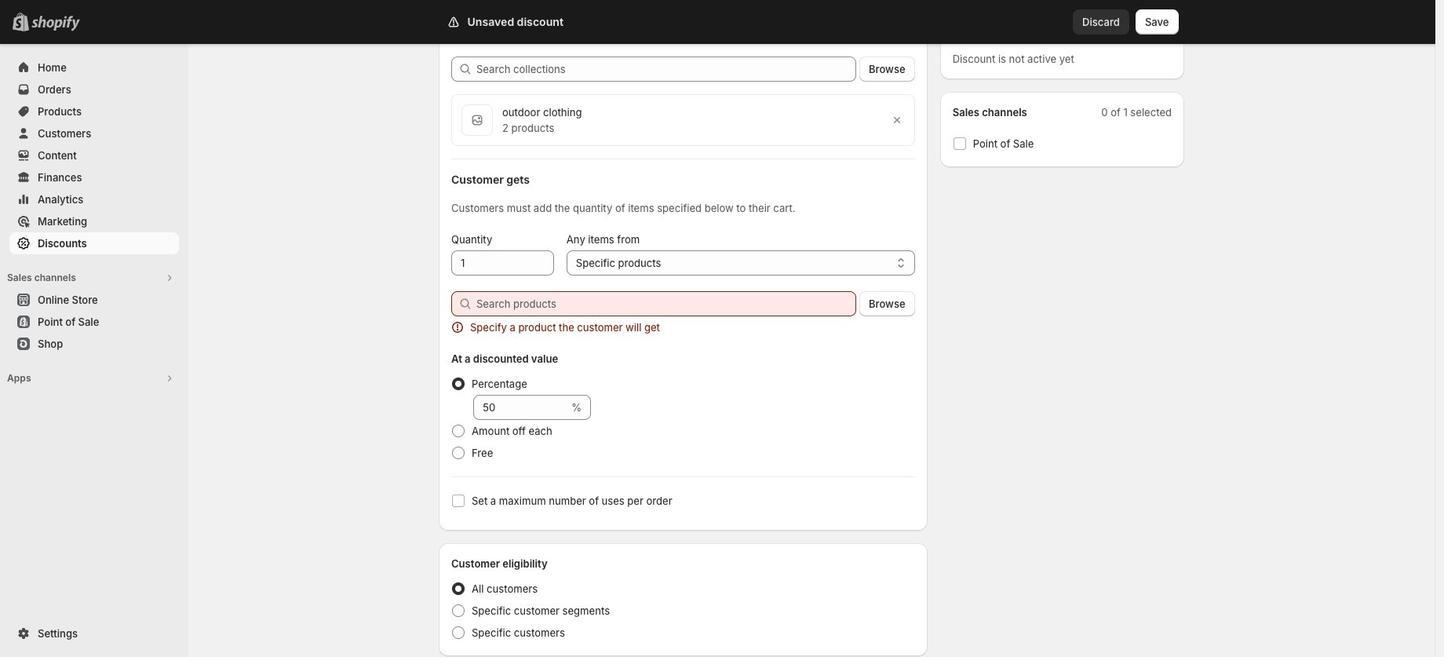 Task type: vqa. For each thing, say whether or not it's contained in the screenshot.
'exemptions'
no



Task type: locate. For each thing, give the bounding box(es) containing it.
None text field
[[451, 250, 554, 276], [473, 395, 568, 420], [451, 250, 554, 276], [473, 395, 568, 420]]

Search products text field
[[476, 291, 856, 316]]



Task type: describe. For each thing, give the bounding box(es) containing it.
shopify image
[[31, 16, 80, 31]]

Search collections text field
[[476, 57, 856, 82]]



